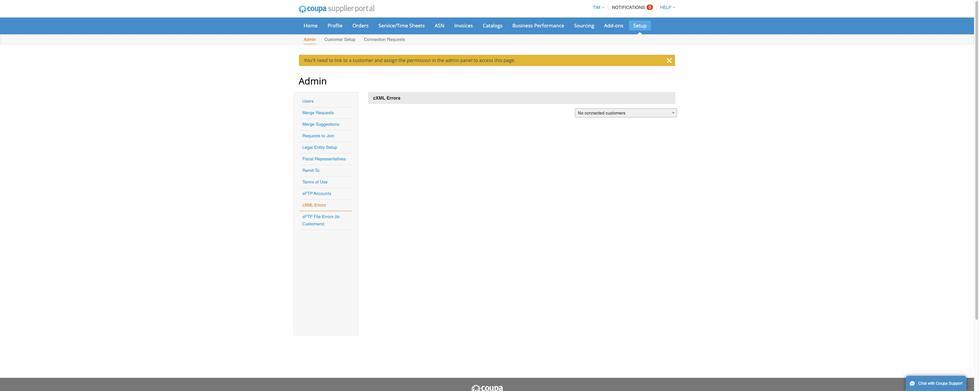 Task type: vqa. For each thing, say whether or not it's contained in the screenshot.
the bottommost Animal
no



Task type: describe. For each thing, give the bounding box(es) containing it.
join
[[327, 134, 334, 138]]

service/time
[[379, 22, 408, 29]]

no
[[578, 111, 584, 116]]

sftp accounts link
[[302, 191, 331, 196]]

home link
[[299, 20, 322, 30]]

use
[[320, 180, 328, 185]]

to
[[315, 168, 320, 173]]

file
[[314, 215, 321, 219]]

terms
[[302, 180, 314, 185]]

with
[[928, 382, 935, 386]]

asn
[[435, 22, 444, 29]]

fiscal representatives
[[302, 157, 346, 162]]

0 horizontal spatial coupa supplier portal image
[[294, 1, 379, 18]]

home
[[304, 22, 318, 29]]

panel
[[461, 57, 473, 63]]

connection requests link
[[364, 36, 406, 44]]

admin
[[446, 57, 459, 63]]

cxml errors link
[[302, 203, 326, 208]]

service/time sheets link
[[374, 20, 429, 30]]

orders
[[353, 22, 369, 29]]

setup link
[[629, 20, 651, 30]]

assign
[[384, 57, 397, 63]]

business
[[513, 22, 533, 29]]

1 the from the left
[[399, 57, 406, 63]]

help
[[660, 5, 672, 10]]

sftp for sftp accounts
[[302, 191, 313, 196]]

requests for connection requests
[[387, 37, 405, 42]]

fiscal
[[302, 157, 314, 162]]

requests to join link
[[302, 134, 334, 138]]

2 horizontal spatial setup
[[633, 22, 647, 29]]

entity
[[314, 145, 325, 150]]

No connected customers field
[[575, 108, 677, 118]]

add-
[[604, 22, 615, 29]]

customer setup link
[[324, 36, 356, 44]]

to left a
[[343, 57, 348, 63]]

help link
[[657, 5, 676, 10]]

notifications 0
[[612, 5, 651, 10]]

to left link
[[329, 57, 333, 63]]

this
[[495, 57, 502, 63]]

sourcing
[[574, 22, 594, 29]]

catalogs
[[483, 22, 503, 29]]

suggestions
[[316, 122, 339, 127]]

merge suggestions link
[[302, 122, 339, 127]]

fiscal representatives link
[[302, 157, 346, 162]]

to right 'panel'
[[474, 57, 478, 63]]

connection
[[364, 37, 386, 42]]

0 horizontal spatial setup
[[326, 145, 337, 150]]

1 vertical spatial admin
[[299, 75, 327, 87]]

in
[[432, 57, 436, 63]]

legal
[[302, 145, 313, 150]]

you'll
[[304, 57, 316, 63]]

add-ons
[[604, 22, 624, 29]]

legal entity setup
[[302, 145, 337, 150]]

business performance
[[513, 22, 564, 29]]

sourcing link
[[570, 20, 599, 30]]

tim
[[593, 5, 600, 10]]

you'll need to link to a customer and assign the permission in the admin panel to access this page.
[[304, 57, 515, 63]]

0 vertical spatial errors
[[387, 96, 401, 101]]

customers
[[606, 111, 626, 116]]

0
[[649, 5, 651, 10]]

performance
[[534, 22, 564, 29]]

sftp accounts
[[302, 191, 331, 196]]

sheets
[[410, 22, 425, 29]]

customer
[[353, 57, 373, 63]]

1 horizontal spatial cxml errors
[[373, 96, 401, 101]]

merge suggestions
[[302, 122, 339, 127]]

invoices
[[454, 22, 473, 29]]

0 horizontal spatial cxml errors
[[302, 203, 326, 208]]



Task type: locate. For each thing, give the bounding box(es) containing it.
admin down you'll
[[299, 75, 327, 87]]

admin link
[[303, 36, 316, 44]]

(to
[[335, 215, 340, 219]]

chat with coupa support button
[[906, 376, 967, 392]]

navigation containing notifications 0
[[590, 1, 676, 14]]

customer
[[324, 37, 343, 42]]

the right in
[[437, 57, 444, 63]]

0 vertical spatial coupa supplier portal image
[[294, 1, 379, 18]]

sftp down terms at top left
[[302, 191, 313, 196]]

chat with coupa support
[[919, 382, 963, 386]]

setup down notifications 0
[[633, 22, 647, 29]]

requests for merge requests
[[316, 110, 334, 115]]

connection requests
[[364, 37, 405, 42]]

ons
[[615, 22, 624, 29]]

notifications
[[612, 5, 645, 10]]

terms of use link
[[302, 180, 328, 185]]

a
[[349, 57, 352, 63]]

need
[[317, 57, 328, 63]]

support
[[949, 382, 963, 386]]

2 vertical spatial requests
[[302, 134, 321, 138]]

1 vertical spatial coupa supplier portal image
[[471, 385, 504, 392]]

1 vertical spatial cxml errors
[[302, 203, 326, 208]]

add-ons link
[[600, 20, 628, 30]]

merge requests link
[[302, 110, 334, 115]]

0 vertical spatial admin
[[304, 37, 316, 42]]

1 vertical spatial cxml
[[302, 203, 313, 208]]

1 vertical spatial setup
[[344, 37, 356, 42]]

remit-to
[[302, 168, 320, 173]]

2 vertical spatial setup
[[326, 145, 337, 150]]

sftp inside sftp file errors (to customers)
[[302, 215, 313, 219]]

users
[[302, 99, 314, 104]]

1 merge from the top
[[302, 110, 315, 115]]

1 horizontal spatial the
[[437, 57, 444, 63]]

2 the from the left
[[437, 57, 444, 63]]

connected
[[585, 111, 605, 116]]

orders link
[[348, 20, 373, 30]]

admin down home
[[304, 37, 316, 42]]

requests up suggestions
[[316, 110, 334, 115]]

0 vertical spatial sftp
[[302, 191, 313, 196]]

catalogs link
[[479, 20, 507, 30]]

remit-to link
[[302, 168, 320, 173]]

setup right customer
[[344, 37, 356, 42]]

0 vertical spatial merge
[[302, 110, 315, 115]]

cxml
[[373, 96, 385, 101], [302, 203, 313, 208]]

customer setup
[[324, 37, 356, 42]]

1 vertical spatial errors
[[314, 203, 326, 208]]

sftp file errors (to customers)
[[302, 215, 340, 227]]

profile
[[328, 22, 343, 29]]

requests
[[387, 37, 405, 42], [316, 110, 334, 115], [302, 134, 321, 138]]

1 horizontal spatial setup
[[344, 37, 356, 42]]

setup
[[633, 22, 647, 29], [344, 37, 356, 42], [326, 145, 337, 150]]

to left join
[[322, 134, 325, 138]]

page.
[[504, 57, 515, 63]]

no connected customers
[[578, 111, 626, 116]]

0 vertical spatial requests
[[387, 37, 405, 42]]

of
[[315, 180, 319, 185]]

setup down join
[[326, 145, 337, 150]]

merge down merge requests link
[[302, 122, 315, 127]]

0 vertical spatial setup
[[633, 22, 647, 29]]

asn link
[[431, 20, 449, 30]]

permission
[[407, 57, 431, 63]]

invoices link
[[450, 20, 477, 30]]

admin
[[304, 37, 316, 42], [299, 75, 327, 87]]

1 sftp from the top
[[302, 191, 313, 196]]

1 horizontal spatial coupa supplier portal image
[[471, 385, 504, 392]]

merge
[[302, 110, 315, 115], [302, 122, 315, 127]]

0 horizontal spatial the
[[399, 57, 406, 63]]

the
[[399, 57, 406, 63], [437, 57, 444, 63]]

the right assign
[[399, 57, 406, 63]]

errors inside sftp file errors (to customers)
[[322, 215, 334, 219]]

profile link
[[323, 20, 347, 30]]

errors
[[387, 96, 401, 101], [314, 203, 326, 208], [322, 215, 334, 219]]

0 vertical spatial cxml
[[373, 96, 385, 101]]

coupa
[[936, 382, 948, 386]]

0 vertical spatial cxml errors
[[373, 96, 401, 101]]

cxml errors
[[373, 96, 401, 101], [302, 203, 326, 208]]

1 vertical spatial merge
[[302, 122, 315, 127]]

business performance link
[[508, 20, 569, 30]]

sftp for sftp file errors (to customers)
[[302, 215, 313, 219]]

sftp up customers)
[[302, 215, 313, 219]]

2 vertical spatial errors
[[322, 215, 334, 219]]

requests to join
[[302, 134, 334, 138]]

access
[[479, 57, 493, 63]]

link
[[335, 57, 342, 63]]

requests up legal
[[302, 134, 321, 138]]

accounts
[[314, 191, 331, 196]]

No connected customers text field
[[575, 109, 677, 118]]

sftp file errors (to customers) link
[[302, 215, 340, 227]]

remit-
[[302, 168, 315, 173]]

coupa supplier portal image
[[294, 1, 379, 18], [471, 385, 504, 392]]

merge requests
[[302, 110, 334, 115]]

merge down "users" link
[[302, 110, 315, 115]]

merge for merge suggestions
[[302, 122, 315, 127]]

representatives
[[315, 157, 346, 162]]

2 sftp from the top
[[302, 215, 313, 219]]

requests down service/time
[[387, 37, 405, 42]]

and
[[374, 57, 383, 63]]

1 horizontal spatial cxml
[[373, 96, 385, 101]]

to
[[329, 57, 333, 63], [343, 57, 348, 63], [474, 57, 478, 63], [322, 134, 325, 138]]

users link
[[302, 99, 314, 104]]

chat
[[919, 382, 927, 386]]

navigation
[[590, 1, 676, 14]]

customers)
[[302, 222, 325, 227]]

1 vertical spatial sftp
[[302, 215, 313, 219]]

0 horizontal spatial cxml
[[302, 203, 313, 208]]

legal entity setup link
[[302, 145, 337, 150]]

tim link
[[590, 5, 604, 10]]

2 merge from the top
[[302, 122, 315, 127]]

terms of use
[[302, 180, 328, 185]]

merge for merge requests
[[302, 110, 315, 115]]

1 vertical spatial requests
[[316, 110, 334, 115]]



